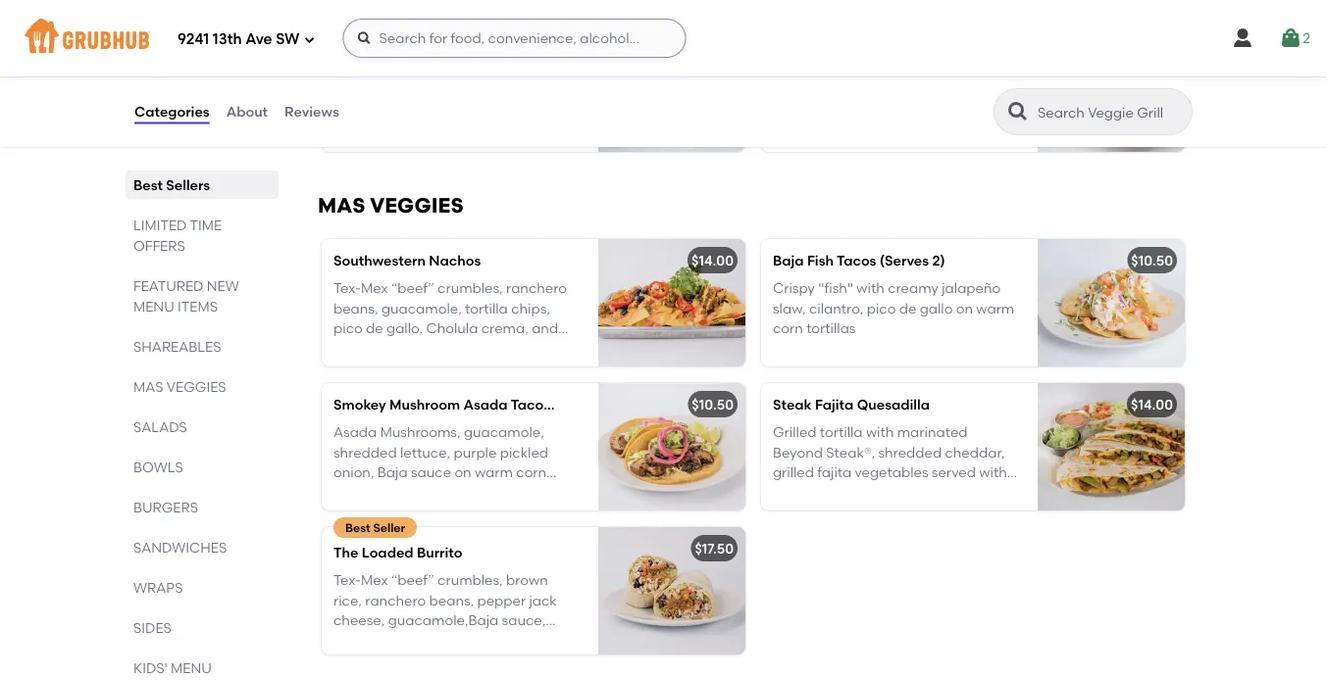Task type: vqa. For each thing, say whether or not it's contained in the screenshot.
de within the Crispy "fish" with creamy jalapeño slaw, cilantro, pico de gallo on warm corn tortillas
yes



Task type: describe. For each thing, give the bounding box(es) containing it.
crisps,
[[848, 85, 890, 102]]

cauliflower
[[380, 38, 458, 54]]

southwestern nachos
[[334, 252, 481, 269]]

$17.50
[[695, 541, 734, 557]]

crema,
[[481, 320, 529, 337]]

shredded inside the asada mushrooms, guacamole, shredded lettuce, purple pickled onion, baja sauce on warm corn tortillas
[[334, 444, 397, 461]]

1 horizontal spatial tacos
[[837, 252, 876, 269]]

"beef" for nachos
[[391, 280, 434, 297]]

salads tab
[[133, 417, 271, 438]]

green
[[435, 85, 474, 102]]

wrapped
[[334, 652, 394, 669]]

bowls tab
[[133, 457, 271, 478]]

1 vertical spatial menu
[[171, 660, 212, 677]]

sauce, inside tex-mex "beef" crumbles, brown rice, ranchero beans, pepper jack cheese, guacamole,baja sauce, shredded lettuce, pico de gallo wrapped in a warm flour tortilla
[[502, 612, 546, 629]]

cholula
[[426, 320, 478, 337]]

best seller
[[345, 521, 405, 535]]

pickled
[[500, 444, 548, 461]]

sides tab
[[133, 618, 271, 639]]

pico inside grilled tortilla with marinated beyond steak®,   shredded cheddar, grilled fajita vegetables   served with a side of lettuce, pico de gallo, guacamole, and salsa
[[886, 484, 915, 501]]

crispy cauliflower
[[334, 38, 458, 54]]

your
[[334, 105, 362, 122]]

about button
[[225, 77, 269, 147]]

fajita
[[817, 464, 852, 481]]

asada mushrooms, guacamole, shredded lettuce, purple pickled onion, baja sauce on warm corn tortillas
[[334, 424, 548, 501]]

sauce
[[411, 464, 451, 481]]

de inside grilled tortilla with marinated beyond steak®,   shredded cheddar, grilled fajita vegetables   served with a side of lettuce, pico de gallo, guacamole, and salsa
[[918, 484, 935, 501]]

crispy for crispy tempura cauliflower garnished with green onions with your choice of buffalo or orange glaze
[[334, 65, 376, 82]]

nachos
[[429, 252, 481, 269]]

purple
[[454, 444, 497, 461]]

ave
[[245, 31, 272, 48]]

crumbles, for beans,
[[438, 572, 503, 589]]

in inside pasta in truffle cheese sauce, mushroom crisps, almond parmesan with toasted breadcrumbs
[[814, 65, 826, 82]]

baja inside the asada mushrooms, guacamole, shredded lettuce, purple pickled onion, baja sauce on warm corn tortillas
[[378, 464, 408, 481]]

with inside "crispy "fish" with creamy jalapeño slaw, cilantro, pico de gallo on warm corn tortillas"
[[857, 280, 885, 297]]

on for sauce
[[455, 464, 471, 481]]

tex-mex "beef" crumbles, ranchero beans, guacamole, tortilla chips, pico de gallo, cholula crema, and fresno peppers
[[334, 280, 567, 357]]

cauliflower
[[440, 65, 513, 82]]

cheese,
[[334, 612, 385, 629]]

burgers
[[133, 499, 198, 516]]

pico inside tex-mex "beef" crumbles, brown rice, ranchero beans, pepper jack cheese, guacamole,baja sauce, shredded lettuce, pico de gallo wrapped in a warm flour tortilla
[[454, 632, 483, 649]]

grilled
[[773, 424, 817, 441]]

"beef" for loaded
[[391, 572, 434, 589]]

smokey mushroom asada tacos (serves 2) image
[[598, 383, 746, 511]]

of inside 'crispy tempura cauliflower garnished with green onions with your choice of buffalo or orange glaze'
[[414, 105, 427, 122]]

salsa
[[886, 504, 921, 521]]

jalapeño
[[942, 280, 1001, 297]]

the loaded burrito image
[[598, 528, 746, 655]]

$14.00 for grilled tortilla with marinated beyond steak®,   shredded cheddar, grilled fajita vegetables   served with a side of lettuce, pico de gallo, guacamole, and salsa
[[1131, 397, 1173, 413]]

southwestern nachos image
[[598, 239, 746, 367]]

lettuce, inside grilled tortilla with marinated beyond steak®,   shredded cheddar, grilled fajita vegetables   served with a side of lettuce, pico de gallo, guacamole, and salsa
[[832, 484, 882, 501]]

$10.50 for crispy "fish" with creamy jalapeño slaw, cilantro, pico de gallo on warm corn tortillas
[[1131, 252, 1173, 269]]

0 horizontal spatial (serves
[[554, 397, 603, 413]]

search icon image
[[1006, 100, 1030, 124]]

featured new menu items tab
[[133, 276, 271, 317]]

marinated
[[897, 424, 968, 441]]

kids'
[[133, 660, 168, 677]]

1 vertical spatial 2)
[[606, 397, 619, 413]]

veggies inside tab
[[167, 379, 226, 395]]

pico inside tex-mex "beef" crumbles, ranchero beans, guacamole, tortilla chips, pico de gallo, cholula crema, and fresno peppers
[[334, 320, 363, 337]]

toasted
[[804, 105, 856, 122]]

9241
[[178, 31, 209, 48]]

guacamole, inside the asada mushrooms, guacamole, shredded lettuce, purple pickled onion, baja sauce on warm corn tortillas
[[464, 424, 544, 441]]

0 horizontal spatial tacos
[[511, 397, 550, 413]]

2 button
[[1279, 21, 1311, 56]]

svg image
[[304, 34, 315, 46]]

sides
[[133, 620, 172, 637]]

mas inside tab
[[133, 379, 163, 395]]

mex for guacamole,
[[361, 280, 388, 297]]

mex for ranchero
[[361, 572, 388, 589]]

flour
[[466, 652, 496, 669]]

featured
[[133, 278, 203, 294]]

guacamole,baja
[[388, 612, 499, 629]]

creamy
[[888, 280, 939, 297]]

de inside tex-mex "beef" crumbles, brown rice, ranchero beans, pepper jack cheese, guacamole,baja sauce, shredded lettuce, pico de gallo wrapped in a warm flour tortilla
[[486, 632, 503, 649]]

2
[[1303, 30, 1311, 46]]

or
[[481, 105, 494, 122]]

fresno
[[334, 340, 375, 357]]

buffalo
[[430, 105, 477, 122]]

bowls
[[133, 459, 183, 476]]

gallo inside tex-mex "beef" crumbles, brown rice, ranchero beans, pepper jack cheese, guacamole,baja sauce, shredded lettuce, pico de gallo wrapped in a warm flour tortilla
[[507, 632, 540, 649]]

tex-mex "beef" crumbles, brown rice, ranchero beans, pepper jack cheese, guacamole,baja sauce, shredded lettuce, pico de gallo wrapped in a warm flour tortilla
[[334, 572, 557, 669]]

13th
[[213, 31, 242, 48]]

kids' menu
[[133, 660, 212, 677]]

tortillas for pico
[[806, 320, 856, 337]]

limited time offers
[[133, 217, 222, 254]]

of inside grilled tortilla with marinated beyond steak®,   shredded cheddar, grilled fajita vegetables   served with a side of lettuce, pico de gallo, guacamole, and salsa
[[816, 484, 829, 501]]

beans, inside tex-mex "beef" crumbles, ranchero beans, guacamole, tortilla chips, pico de gallo, cholula crema, and fresno peppers
[[334, 300, 378, 317]]

brown
[[506, 572, 548, 589]]

limited
[[133, 217, 187, 233]]

seller
[[373, 521, 405, 535]]

main navigation navigation
[[0, 0, 1326, 77]]

and inside grilled tortilla with marinated beyond steak®,   shredded cheddar, grilled fajita vegetables   served with a side of lettuce, pico de gallo, guacamole, and salsa
[[857, 504, 883, 521]]

the loaded burrito
[[334, 545, 463, 561]]

southwestern
[[334, 252, 426, 269]]

tortilla inside tex-mex "beef" crumbles, ranchero beans, guacamole, tortilla chips, pico de gallo, cholula crema, and fresno peppers
[[465, 300, 508, 317]]

mas veggies tab
[[133, 377, 271, 397]]

svg image inside 2 'button'
[[1279, 26, 1303, 50]]

0 vertical spatial (serves
[[880, 252, 929, 269]]

fajita
[[815, 397, 854, 413]]

lettuce, inside the asada mushrooms, guacamole, shredded lettuce, purple pickled onion, baja sauce on warm corn tortillas
[[400, 444, 450, 461]]

corn for pickled
[[516, 464, 546, 481]]

shareables
[[133, 338, 221, 355]]

orange
[[498, 105, 546, 122]]

glaze
[[334, 125, 369, 142]]

steak fajita quesadilla image
[[1038, 383, 1185, 511]]

pasta in truffle cheese sauce, mushroom crisps, almond parmesan with toasted breadcrumbs button
[[761, 24, 1185, 152]]

tex- for tex-mex "beef" crumbles, ranchero beans, guacamole, tortilla chips, pico de gallo, cholula crema, and fresno peppers
[[334, 280, 361, 297]]

smokey
[[334, 397, 386, 413]]

shredded inside grilled tortilla with marinated beyond steak®,   shredded cheddar, grilled fajita vegetables   served with a side of lettuce, pico de gallo, guacamole, and salsa
[[878, 444, 942, 461]]

1 horizontal spatial svg image
[[1231, 26, 1255, 50]]

grilled
[[773, 464, 814, 481]]

the
[[334, 545, 359, 561]]

Search Veggie Grill search field
[[1036, 103, 1186, 122]]

ranchero inside tex-mex "beef" crumbles, ranchero beans, guacamole, tortilla chips, pico de gallo, cholula crema, and fresno peppers
[[506, 280, 567, 297]]

guacamole, inside grilled tortilla with marinated beyond steak®,   shredded cheddar, grilled fajita vegetables   served with a side of lettuce, pico de gallo, guacamole, and salsa
[[773, 504, 853, 521]]

pico inside "crispy "fish" with creamy jalapeño slaw, cilantro, pico de gallo on warm corn tortillas"
[[867, 300, 896, 317]]

tortilla inside grilled tortilla with marinated beyond steak®,   shredded cheddar, grilled fajita vegetables   served with a side of lettuce, pico de gallo, guacamole, and salsa
[[820, 424, 863, 441]]

a inside grilled tortilla with marinated beyond steak®,   shredded cheddar, grilled fajita vegetables   served with a side of lettuce, pico de gallo, guacamole, and salsa
[[773, 484, 782, 501]]

rice,
[[334, 592, 362, 609]]

beyond
[[773, 444, 823, 461]]

mushroom
[[773, 85, 845, 102]]

quesadilla
[[857, 397, 930, 413]]

mushrooms,
[[380, 424, 461, 441]]

tortillas for onion,
[[334, 484, 383, 501]]

best sellers
[[133, 177, 210, 193]]

Search for food, convenience, alcohol... search field
[[343, 19, 686, 58]]

almond
[[893, 85, 945, 102]]

de inside "crispy "fish" with creamy jalapeño slaw, cilantro, pico de gallo on warm corn tortillas"
[[899, 300, 917, 317]]

crispy tempura cauliflower garnished with green onions with your choice of buffalo or orange glaze
[[334, 65, 552, 142]]

salads
[[133, 419, 187, 436]]

onions
[[477, 85, 521, 102]]

burrito
[[417, 545, 463, 561]]



Task type: locate. For each thing, give the bounding box(es) containing it.
on for gallo
[[956, 300, 973, 317]]

shredded up wrapped
[[334, 632, 397, 649]]

mex down the southwestern
[[361, 280, 388, 297]]

crispy inside 'crispy tempura cauliflower garnished with green onions with your choice of buffalo or orange glaze'
[[334, 65, 376, 82]]

1 vertical spatial tex-
[[334, 572, 361, 589]]

1 horizontal spatial sauce,
[[923, 65, 967, 82]]

1 horizontal spatial tortillas
[[806, 320, 856, 337]]

1 vertical spatial tortilla
[[820, 424, 863, 441]]

baja fish tacos (serves 2)
[[773, 252, 945, 269]]

0 horizontal spatial in
[[397, 652, 409, 669]]

1 vertical spatial "beef"
[[391, 572, 434, 589]]

1 horizontal spatial baja
[[773, 252, 804, 269]]

tex-
[[334, 280, 361, 297], [334, 572, 361, 589]]

gallo, inside grilled tortilla with marinated beyond steak®,   shredded cheddar, grilled fajita vegetables   served with a side of lettuce, pico de gallo, guacamole, and salsa
[[939, 484, 975, 501]]

2 crumbles, from the top
[[438, 572, 503, 589]]

1 horizontal spatial corn
[[773, 320, 803, 337]]

veggies
[[370, 193, 464, 218], [167, 379, 226, 395]]

1 horizontal spatial ranchero
[[506, 280, 567, 297]]

1 horizontal spatial asada
[[464, 397, 508, 413]]

with down mushroom
[[773, 105, 801, 122]]

1 vertical spatial crumbles,
[[438, 572, 503, 589]]

1 horizontal spatial veggies
[[370, 193, 464, 218]]

sw
[[276, 31, 300, 48]]

limited time offers tab
[[133, 215, 271, 256]]

sauce, up almond
[[923, 65, 967, 82]]

0 horizontal spatial 2)
[[606, 397, 619, 413]]

sellers
[[166, 177, 210, 193]]

"beef" inside tex-mex "beef" crumbles, ranchero beans, guacamole, tortilla chips, pico de gallo, cholula crema, and fresno peppers
[[391, 280, 434, 297]]

1 vertical spatial mex
[[361, 572, 388, 589]]

"beef" down the loaded burrito
[[391, 572, 434, 589]]

2)
[[932, 252, 945, 269], [606, 397, 619, 413]]

crispy inside "crispy "fish" with creamy jalapeño slaw, cilantro, pico de gallo on warm corn tortillas"
[[773, 280, 815, 297]]

1 "beef" from the top
[[391, 280, 434, 297]]

0 horizontal spatial and
[[532, 320, 558, 337]]

new
[[207, 278, 239, 294]]

corn down slaw,
[[773, 320, 803, 337]]

with down 'cheddar,' in the bottom of the page
[[979, 464, 1007, 481]]

warm inside "crispy "fish" with creamy jalapeño slaw, cilantro, pico de gallo on warm corn tortillas"
[[976, 300, 1015, 317]]

1 horizontal spatial warm
[[475, 464, 513, 481]]

shredded up 'onion,'
[[334, 444, 397, 461]]

slaw,
[[773, 300, 806, 317]]

wraps tab
[[133, 578, 271, 598]]

1 vertical spatial and
[[857, 504, 883, 521]]

tex- up rice,
[[334, 572, 361, 589]]

0 vertical spatial and
[[532, 320, 558, 337]]

1 vertical spatial best
[[345, 521, 370, 535]]

time
[[190, 217, 222, 233]]

tortillas down 'onion,'
[[334, 484, 383, 501]]

tex- for tex-mex "beef" crumbles, brown rice, ranchero beans, pepper jack cheese, guacamole,baja sauce, shredded lettuce, pico de gallo wrapped in a warm flour tortilla
[[334, 572, 361, 589]]

offers
[[133, 237, 185, 254]]

0 vertical spatial asada
[[464, 397, 508, 413]]

mas veggies inside tab
[[133, 379, 226, 395]]

corn inside "crispy "fish" with creamy jalapeño slaw, cilantro, pico de gallo on warm corn tortillas"
[[773, 320, 803, 337]]

0 vertical spatial in
[[814, 65, 826, 82]]

mas up salads
[[133, 379, 163, 395]]

1 vertical spatial on
[[455, 464, 471, 481]]

0 vertical spatial tacos
[[837, 252, 876, 269]]

$14.00 for tex-mex "beef" crumbles, ranchero beans, guacamole, tortilla chips, pico de gallo, cholula crema, and fresno peppers
[[692, 252, 734, 269]]

1 horizontal spatial a
[[773, 484, 782, 501]]

gallo, down the served
[[939, 484, 975, 501]]

1 horizontal spatial and
[[857, 504, 883, 521]]

tacos
[[837, 252, 876, 269], [511, 397, 550, 413]]

jack
[[529, 592, 557, 609]]

crispy up garnished
[[334, 65, 376, 82]]

tex- inside tex-mex "beef" crumbles, brown rice, ranchero beans, pepper jack cheese, guacamole,baja sauce, shredded lettuce, pico de gallo wrapped in a warm flour tortilla
[[334, 572, 361, 589]]

best for best seller
[[345, 521, 370, 535]]

"beef"
[[391, 280, 434, 297], [391, 572, 434, 589]]

crispy for crispy cauliflower
[[334, 38, 377, 54]]

truffle
[[829, 65, 869, 82]]

0 vertical spatial $10.50
[[1131, 252, 1173, 269]]

tortilla inside tex-mex "beef" crumbles, brown rice, ranchero beans, pepper jack cheese, guacamole,baja sauce, shredded lettuce, pico de gallo wrapped in a warm flour tortilla
[[499, 652, 542, 669]]

1 horizontal spatial gallo,
[[939, 484, 975, 501]]

a left side
[[773, 484, 782, 501]]

0 vertical spatial menu
[[133, 298, 174, 315]]

1 vertical spatial mas
[[133, 379, 163, 395]]

warm left flour
[[424, 652, 463, 669]]

1 horizontal spatial on
[[956, 300, 973, 317]]

0 vertical spatial $14.00
[[692, 252, 734, 269]]

on inside the asada mushrooms, guacamole, shredded lettuce, purple pickled onion, baja sauce on warm corn tortillas
[[455, 464, 471, 481]]

1 horizontal spatial best
[[345, 521, 370, 535]]

baja left sauce
[[378, 464, 408, 481]]

mushroom
[[389, 397, 460, 413]]

ranchero
[[506, 280, 567, 297], [365, 592, 426, 609]]

best left 'sellers'
[[133, 177, 163, 193]]

1 horizontal spatial (serves
[[880, 252, 929, 269]]

0 horizontal spatial guacamole,
[[382, 300, 462, 317]]

in right wrapped
[[397, 652, 409, 669]]

peppers
[[378, 340, 433, 357]]

1 vertical spatial veggies
[[167, 379, 226, 395]]

menu down featured
[[133, 298, 174, 315]]

0 vertical spatial of
[[414, 105, 427, 122]]

crispy "fish" with creamy jalapeño slaw, cilantro, pico de gallo on warm corn tortillas
[[773, 280, 1015, 337]]

de inside tex-mex "beef" crumbles, ranchero beans, guacamole, tortilla chips, pico de gallo, cholula crema, and fresno peppers
[[366, 320, 383, 337]]

smokey mushroom asada tacos (serves 2)
[[334, 397, 619, 413]]

beans, inside tex-mex "beef" crumbles, brown rice, ranchero beans, pepper jack cheese, guacamole,baja sauce, shredded lettuce, pico de gallo wrapped in a warm flour tortilla
[[429, 592, 474, 609]]

0 horizontal spatial $14.00
[[692, 252, 734, 269]]

ranchero inside tex-mex "beef" crumbles, brown rice, ranchero beans, pepper jack cheese, guacamole,baja sauce, shredded lettuce, pico de gallo wrapped in a warm flour tortilla
[[365, 592, 426, 609]]

in
[[814, 65, 826, 82], [397, 652, 409, 669]]

gallo down creamy at the top right
[[920, 300, 953, 317]]

baja fish tacos (serves 2) image
[[1038, 239, 1185, 367]]

0 vertical spatial best
[[133, 177, 163, 193]]

beans,
[[334, 300, 378, 317], [429, 592, 474, 609]]

tacos up "fish"
[[837, 252, 876, 269]]

crispy cauliflower image
[[598, 24, 746, 152]]

1 mex from the top
[[361, 280, 388, 297]]

de up salsa
[[918, 484, 935, 501]]

truffle mac + cheese image
[[1038, 24, 1185, 152]]

best inside "tab"
[[133, 177, 163, 193]]

reviews button
[[284, 77, 340, 147]]

served
[[932, 464, 976, 481]]

0 vertical spatial on
[[956, 300, 973, 317]]

shredded up vegetables
[[878, 444, 942, 461]]

best sellers tab
[[133, 175, 271, 195]]

beans, up guacamole,baja
[[429, 592, 474, 609]]

guacamole, down side
[[773, 504, 853, 521]]

warm for lettuce,
[[475, 464, 513, 481]]

reviews
[[285, 103, 339, 120]]

0 horizontal spatial warm
[[424, 652, 463, 669]]

gallo down jack
[[507, 632, 540, 649]]

1 crumbles, from the top
[[438, 280, 503, 297]]

crumbles, inside tex-mex "beef" crumbles, brown rice, ranchero beans, pepper jack cheese, guacamole,baja sauce, shredded lettuce, pico de gallo wrapped in a warm flour tortilla
[[438, 572, 503, 589]]

and down chips,
[[532, 320, 558, 337]]

ranchero up cheese,
[[365, 592, 426, 609]]

asada down 'smokey'
[[334, 424, 377, 441]]

garnished
[[334, 85, 400, 102]]

1 vertical spatial in
[[397, 652, 409, 669]]

de up fresno
[[366, 320, 383, 337]]

2 vertical spatial guacamole,
[[773, 504, 853, 521]]

with up orange
[[524, 85, 552, 102]]

tortillas inside the asada mushrooms, guacamole, shredded lettuce, purple pickled onion, baja sauce on warm corn tortillas
[[334, 484, 383, 501]]

0 horizontal spatial gallo
[[507, 632, 540, 649]]

with down tempura
[[404, 85, 432, 102]]

warm
[[976, 300, 1015, 317], [475, 464, 513, 481], [424, 652, 463, 669]]

corn inside the asada mushrooms, guacamole, shredded lettuce, purple pickled onion, baja sauce on warm corn tortillas
[[516, 464, 546, 481]]

best
[[133, 177, 163, 193], [345, 521, 370, 535]]

best up the
[[345, 521, 370, 535]]

1 horizontal spatial of
[[816, 484, 829, 501]]

side
[[785, 484, 812, 501]]

corn down pickled on the left bottom of page
[[516, 464, 546, 481]]

1 vertical spatial beans,
[[429, 592, 474, 609]]

parmesan
[[948, 85, 1016, 102]]

categories
[[134, 103, 210, 120]]

0 vertical spatial sauce,
[[923, 65, 967, 82]]

pico down creamy at the top right
[[867, 300, 896, 317]]

pasta in truffle cheese sauce, mushroom crisps, almond parmesan with toasted breadcrumbs
[[773, 65, 1016, 122]]

ranchero up chips,
[[506, 280, 567, 297]]

of down fajita
[[816, 484, 829, 501]]

featured new menu items
[[133, 278, 239, 315]]

veggies up southwestern nachos
[[370, 193, 464, 218]]

0 vertical spatial gallo,
[[387, 320, 423, 337]]

fish
[[807, 252, 834, 269]]

0 horizontal spatial ranchero
[[365, 592, 426, 609]]

pico up salsa
[[886, 484, 915, 501]]

on inside "crispy "fish" with creamy jalapeño slaw, cilantro, pico de gallo on warm corn tortillas"
[[956, 300, 973, 317]]

1 vertical spatial gallo
[[507, 632, 540, 649]]

0 vertical spatial veggies
[[370, 193, 464, 218]]

de up flour
[[486, 632, 503, 649]]

corn for cilantro,
[[773, 320, 803, 337]]

mex inside tex-mex "beef" crumbles, brown rice, ranchero beans, pepper jack cheese, guacamole,baja sauce, shredded lettuce, pico de gallo wrapped in a warm flour tortilla
[[361, 572, 388, 589]]

a inside tex-mex "beef" crumbles, brown rice, ranchero beans, pepper jack cheese, guacamole,baja sauce, shredded lettuce, pico de gallo wrapped in a warm flour tortilla
[[412, 652, 421, 669]]

mex
[[361, 280, 388, 297], [361, 572, 388, 589]]

1 horizontal spatial mas
[[318, 193, 365, 218]]

0 horizontal spatial a
[[412, 652, 421, 669]]

1 horizontal spatial 2)
[[932, 252, 945, 269]]

1 vertical spatial baja
[[378, 464, 408, 481]]

tortillas down cilantro,
[[806, 320, 856, 337]]

1 vertical spatial lettuce,
[[832, 484, 882, 501]]

0 vertical spatial tortilla
[[465, 300, 508, 317]]

sauce,
[[923, 65, 967, 82], [502, 612, 546, 629]]

burgers tab
[[133, 497, 271, 518]]

asada
[[464, 397, 508, 413], [334, 424, 377, 441]]

1 vertical spatial of
[[816, 484, 829, 501]]

crispy right svg icon
[[334, 38, 377, 54]]

best for best sellers
[[133, 177, 163, 193]]

crispy up slaw,
[[773, 280, 815, 297]]

asada up purple
[[464, 397, 508, 413]]

steak®,
[[826, 444, 875, 461]]

pico
[[867, 300, 896, 317], [334, 320, 363, 337], [886, 484, 915, 501], [454, 632, 483, 649]]

cheddar,
[[945, 444, 1005, 461]]

warm inside tex-mex "beef" crumbles, brown rice, ranchero beans, pepper jack cheese, guacamole,baja sauce, shredded lettuce, pico de gallo wrapped in a warm flour tortilla
[[424, 652, 463, 669]]

gallo, up peppers
[[387, 320, 423, 337]]

$14.00
[[692, 252, 734, 269], [1131, 397, 1173, 413]]

tex- inside tex-mex "beef" crumbles, ranchero beans, guacamole, tortilla chips, pico de gallo, cholula crema, and fresno peppers
[[334, 280, 361, 297]]

2 horizontal spatial guacamole,
[[773, 504, 853, 521]]

0 vertical spatial corn
[[773, 320, 803, 337]]

de
[[899, 300, 917, 317], [366, 320, 383, 337], [918, 484, 935, 501], [486, 632, 503, 649]]

svg image
[[1231, 26, 1255, 50], [1279, 26, 1303, 50], [357, 30, 372, 46]]

veggies up salads tab
[[167, 379, 226, 395]]

sauce, down jack
[[502, 612, 546, 629]]

lettuce, inside tex-mex "beef" crumbles, brown rice, ranchero beans, pepper jack cheese, guacamole,baja sauce, shredded lettuce, pico de gallo wrapped in a warm flour tortilla
[[400, 632, 450, 649]]

mex down loaded
[[361, 572, 388, 589]]

$10.50 for asada mushrooms, guacamole, shredded lettuce, purple pickled onion, baja sauce on warm corn tortillas
[[692, 397, 734, 413]]

1 horizontal spatial $10.50
[[1131, 252, 1173, 269]]

tacos up pickled on the left bottom of page
[[511, 397, 550, 413]]

0 vertical spatial ranchero
[[506, 280, 567, 297]]

2 vertical spatial crispy
[[773, 280, 815, 297]]

pepper
[[477, 592, 526, 609]]

chips,
[[511, 300, 550, 317]]

0 vertical spatial a
[[773, 484, 782, 501]]

0 horizontal spatial of
[[414, 105, 427, 122]]

kids' menu tab
[[133, 658, 271, 679]]

menu inside featured new menu items
[[133, 298, 174, 315]]

0 horizontal spatial corn
[[516, 464, 546, 481]]

cheese
[[872, 65, 920, 82]]

2 horizontal spatial warm
[[976, 300, 1015, 317]]

pico up fresno
[[334, 320, 363, 337]]

on down jalapeño
[[956, 300, 973, 317]]

de down creamy at the top right
[[899, 300, 917, 317]]

crispy for crispy "fish" with creamy jalapeño slaw, cilantro, pico de gallo on warm corn tortillas
[[773, 280, 815, 297]]

guacamole, up pickled on the left bottom of page
[[464, 424, 544, 441]]

crumbles, inside tex-mex "beef" crumbles, ranchero beans, guacamole, tortilla chips, pico de gallo, cholula crema, and fresno peppers
[[438, 280, 503, 297]]

and inside tex-mex "beef" crumbles, ranchero beans, guacamole, tortilla chips, pico de gallo, cholula crema, and fresno peppers
[[532, 320, 558, 337]]

mas veggies up the southwestern
[[318, 193, 464, 218]]

1 vertical spatial asada
[[334, 424, 377, 441]]

items
[[178, 298, 218, 315]]

on down purple
[[455, 464, 471, 481]]

tortilla right flour
[[499, 652, 542, 669]]

1 tex- from the top
[[334, 280, 361, 297]]

"beef" inside tex-mex "beef" crumbles, brown rice, ranchero beans, pepper jack cheese, guacamole,baja sauce, shredded lettuce, pico de gallo wrapped in a warm flour tortilla
[[391, 572, 434, 589]]

0 horizontal spatial veggies
[[167, 379, 226, 395]]

lettuce, down mushrooms,
[[400, 444, 450, 461]]

0 horizontal spatial $10.50
[[692, 397, 734, 413]]

crumbles, for tortilla
[[438, 280, 503, 297]]

mas
[[318, 193, 365, 218], [133, 379, 163, 395]]

crumbles, down nachos
[[438, 280, 503, 297]]

tortillas
[[806, 320, 856, 337], [334, 484, 383, 501]]

1 vertical spatial ranchero
[[365, 592, 426, 609]]

of right choice
[[414, 105, 427, 122]]

asada inside the asada mushrooms, guacamole, shredded lettuce, purple pickled onion, baja sauce on warm corn tortillas
[[334, 424, 377, 441]]

gallo, inside tex-mex "beef" crumbles, ranchero beans, guacamole, tortilla chips, pico de gallo, cholula crema, and fresno peppers
[[387, 320, 423, 337]]

sandwiches
[[133, 540, 227, 556]]

2 mex from the top
[[361, 572, 388, 589]]

pico up flour
[[454, 632, 483, 649]]

wraps
[[133, 580, 183, 596]]

0 vertical spatial tortillas
[[806, 320, 856, 337]]

gallo inside "crispy "fish" with creamy jalapeño slaw, cilantro, pico de gallo on warm corn tortillas"
[[920, 300, 953, 317]]

warm down purple
[[475, 464, 513, 481]]

1 vertical spatial tortillas
[[334, 484, 383, 501]]

cilantro,
[[809, 300, 864, 317]]

with inside pasta in truffle cheese sauce, mushroom crisps, almond parmesan with toasted breadcrumbs
[[773, 105, 801, 122]]

vegetables
[[855, 464, 928, 481]]

baja left fish
[[773, 252, 804, 269]]

crumbles,
[[438, 280, 503, 297], [438, 572, 503, 589]]

a down guacamole,baja
[[412, 652, 421, 669]]

0 horizontal spatial svg image
[[357, 30, 372, 46]]

and left salsa
[[857, 504, 883, 521]]

"beef" down southwestern nachos
[[391, 280, 434, 297]]

tortillas inside "crispy "fish" with creamy jalapeño slaw, cilantro, pico de gallo on warm corn tortillas"
[[806, 320, 856, 337]]

with down quesadilla
[[866, 424, 894, 441]]

warm inside the asada mushrooms, guacamole, shredded lettuce, purple pickled onion, baja sauce on warm corn tortillas
[[475, 464, 513, 481]]

0 vertical spatial 2)
[[932, 252, 945, 269]]

1 horizontal spatial $14.00
[[1131, 397, 1173, 413]]

0 vertical spatial mas
[[318, 193, 365, 218]]

2 horizontal spatial svg image
[[1279, 26, 1303, 50]]

crumbles, up pepper
[[438, 572, 503, 589]]

onion,
[[334, 464, 374, 481]]

warm down jalapeño
[[976, 300, 1015, 317]]

lettuce, down guacamole,baja
[[400, 632, 450, 649]]

with down 'baja fish tacos (serves 2)'
[[857, 280, 885, 297]]

choice
[[366, 105, 411, 122]]

gallo,
[[387, 320, 423, 337], [939, 484, 975, 501]]

shredded inside tex-mex "beef" crumbles, brown rice, ranchero beans, pepper jack cheese, guacamole,baja sauce, shredded lettuce, pico de gallo wrapped in a warm flour tortilla
[[334, 632, 397, 649]]

guacamole, up cholula
[[382, 300, 462, 317]]

shredded
[[334, 444, 397, 461], [878, 444, 942, 461], [334, 632, 397, 649]]

mas veggies down shareables
[[133, 379, 226, 395]]

warm for jalapeño
[[976, 300, 1015, 317]]

sandwiches tab
[[133, 538, 271, 558]]

0 vertical spatial beans,
[[334, 300, 378, 317]]

lettuce, down fajita
[[832, 484, 882, 501]]

on
[[956, 300, 973, 317], [455, 464, 471, 481]]

0 vertical spatial mex
[[361, 280, 388, 297]]

menu right kids'
[[171, 660, 212, 677]]

0 horizontal spatial mas veggies
[[133, 379, 226, 395]]

0 vertical spatial tex-
[[334, 280, 361, 297]]

2 tex- from the top
[[334, 572, 361, 589]]

1 vertical spatial sauce,
[[502, 612, 546, 629]]

tortilla up 'steak®,'
[[820, 424, 863, 441]]

1 vertical spatial (serves
[[554, 397, 603, 413]]

in up mushroom
[[814, 65, 826, 82]]

mas up the southwestern
[[318, 193, 365, 218]]

1 vertical spatial mas veggies
[[133, 379, 226, 395]]

tortilla up crema,
[[465, 300, 508, 317]]

grilled tortilla with marinated beyond steak®,   shredded cheddar, grilled fajita vegetables   served with a side of lettuce, pico de gallo, guacamole, and salsa
[[773, 424, 1007, 521]]

0 vertical spatial warm
[[976, 300, 1015, 317]]

2 vertical spatial lettuce,
[[400, 632, 450, 649]]

1 horizontal spatial guacamole,
[[464, 424, 544, 441]]

steak
[[773, 397, 812, 413]]

0 vertical spatial baja
[[773, 252, 804, 269]]

categories button
[[133, 77, 211, 147]]

1 vertical spatial tacos
[[511, 397, 550, 413]]

pasta
[[773, 65, 811, 82]]

1 horizontal spatial mas veggies
[[318, 193, 464, 218]]

1 vertical spatial gallo,
[[939, 484, 975, 501]]

sauce, inside pasta in truffle cheese sauce, mushroom crisps, almond parmesan with toasted breadcrumbs
[[923, 65, 967, 82]]

guacamole, inside tex-mex "beef" crumbles, ranchero beans, guacamole, tortilla chips, pico de gallo, cholula crema, and fresno peppers
[[382, 300, 462, 317]]

1 vertical spatial warm
[[475, 464, 513, 481]]

lettuce,
[[400, 444, 450, 461], [832, 484, 882, 501], [400, 632, 450, 649]]

2 "beef" from the top
[[391, 572, 434, 589]]

tex- down the southwestern
[[334, 280, 361, 297]]

mex inside tex-mex "beef" crumbles, ranchero beans, guacamole, tortilla chips, pico de gallo, cholula crema, and fresno peppers
[[361, 280, 388, 297]]

beans, up fresno
[[334, 300, 378, 317]]

shareables tab
[[133, 336, 271, 357]]

baja
[[773, 252, 804, 269], [378, 464, 408, 481]]

in inside tex-mex "beef" crumbles, brown rice, ranchero beans, pepper jack cheese, guacamole,baja sauce, shredded lettuce, pico de gallo wrapped in a warm flour tortilla
[[397, 652, 409, 669]]

tempura
[[379, 65, 437, 82]]

0 horizontal spatial asada
[[334, 424, 377, 441]]



